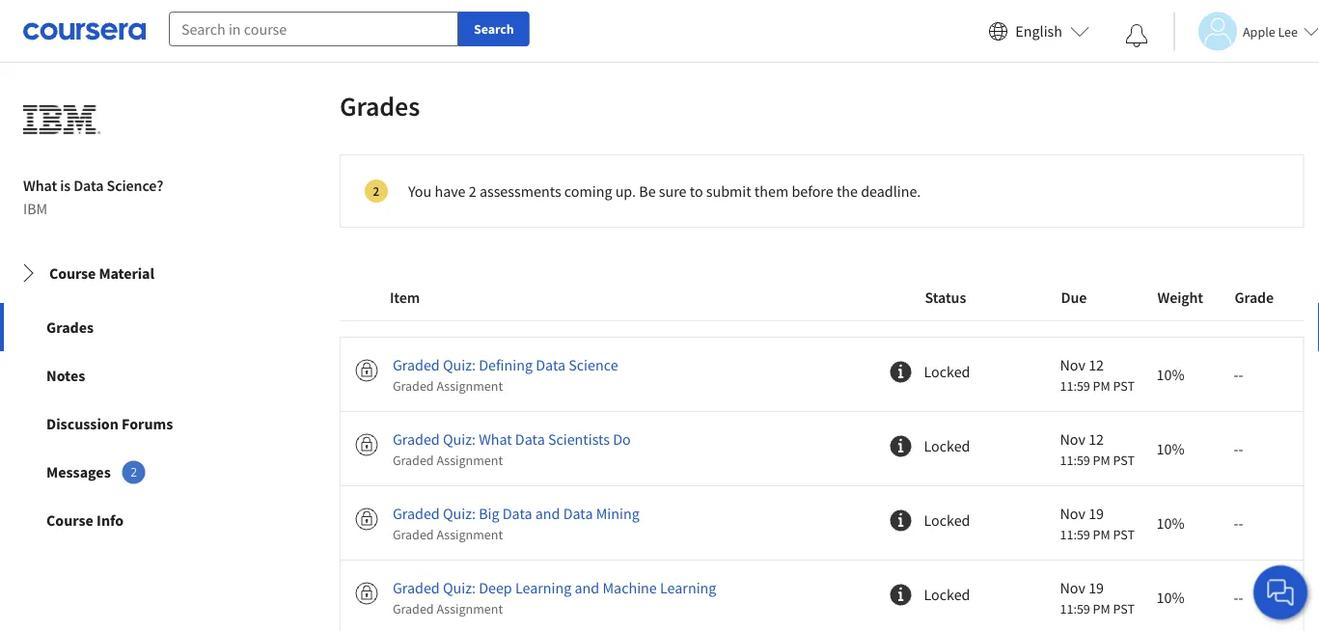 Task type: vqa. For each thing, say whether or not it's contained in the screenshot.
content
no



Task type: locate. For each thing, give the bounding box(es) containing it.
3 nov from the top
[[1060, 504, 1086, 523]]

1 vertical spatial course
[[46, 511, 94, 530]]

1 nov from the top
[[1060, 355, 1086, 375]]

course inside dropdown button
[[49, 264, 96, 283]]

quiz:
[[443, 355, 476, 375], [443, 430, 476, 449], [443, 504, 476, 523], [443, 578, 476, 598]]

data inside graded quiz: what data scientists do graded assignment
[[515, 430, 545, 449]]

graded quiz: what data scientists do graded assignment
[[392, 430, 631, 469]]

19 for graded quiz: big data and data mining
[[1089, 504, 1104, 523]]

what down graded quiz: defining data science graded assignment at the left of the page
[[479, 430, 512, 449]]

0 vertical spatial 19
[[1089, 504, 1104, 523]]

1 locked image from the top
[[355, 434, 378, 457]]

grades up notes
[[46, 318, 94, 337]]

3 11:59 from the top
[[1060, 526, 1090, 544]]

2 quiz: from the top
[[443, 430, 476, 449]]

1 horizontal spatial what
[[479, 430, 512, 449]]

--
[[1234, 365, 1244, 384], [1234, 439, 1244, 459], [1234, 514, 1244, 533], [1234, 588, 1244, 607]]

ibm
[[23, 199, 48, 218]]

1 vertical spatial status explanation image
[[889, 509, 912, 532]]

is
[[60, 176, 71, 195]]

mining
[[596, 504, 639, 523]]

notes
[[46, 366, 85, 385]]

course
[[49, 264, 96, 283], [46, 511, 94, 530]]

0 vertical spatial grades
[[339, 89, 420, 123]]

-- for graded quiz: big data and data mining
[[1234, 514, 1244, 533]]

3 status explanation image from the top
[[889, 584, 912, 607]]

4 locked cell from the top
[[889, 584, 1010, 612]]

7 graded from the top
[[392, 578, 440, 598]]

quiz: left big
[[443, 504, 476, 523]]

and for learning
[[575, 578, 599, 598]]

up.
[[615, 181, 636, 201]]

weight
[[1158, 288, 1204, 307]]

graded quiz: big data and data mining link
[[392, 502, 639, 525]]

and right big
[[535, 504, 560, 523]]

assignment down graded quiz: what data scientists do 'link'
[[436, 452, 503, 469]]

1 vertical spatial 12
[[1089, 430, 1104, 449]]

11:59
[[1060, 378, 1090, 395], [1060, 452, 1090, 469], [1060, 526, 1090, 544], [1060, 601, 1090, 618]]

2 -- from the top
[[1234, 439, 1244, 459]]

locked image
[[355, 434, 378, 457], [355, 508, 378, 531]]

and inside graded  quiz: deep learning and machine learning graded assignment
[[575, 578, 599, 598]]

nov for graded  quiz: deep learning and machine learning
[[1060, 578, 1086, 598]]

row
[[339, 274, 1305, 322], [339, 337, 1305, 411], [339, 411, 1305, 486], [339, 486, 1305, 560], [339, 560, 1305, 632]]

1 horizontal spatial and
[[575, 578, 599, 598]]

sure
[[659, 181, 687, 201]]

assignment inside graded quiz: defining data science graded assignment
[[436, 378, 503, 395]]

quiz: left 'deep'
[[443, 578, 476, 598]]

locked
[[924, 363, 970, 382], [924, 437, 970, 456], [924, 511, 970, 531], [924, 586, 970, 605]]

course for course info
[[46, 511, 94, 530]]

and left machine
[[575, 578, 599, 598]]

1 row from the top
[[339, 274, 1305, 322]]

19
[[1089, 504, 1104, 523], [1089, 578, 1104, 598]]

quiz: left "defining"
[[443, 355, 476, 375]]

nov for graded quiz: big data and data mining
[[1060, 504, 1086, 523]]

to
[[690, 181, 703, 201]]

grades
[[339, 89, 420, 123], [46, 318, 94, 337]]

pm
[[1093, 378, 1111, 395], [1093, 452, 1111, 469], [1093, 526, 1111, 544], [1093, 601, 1111, 618]]

you have 2 assessments coming up. be sure to submit them before the deadline.
[[408, 181, 921, 201]]

0 vertical spatial status explanation image
[[889, 435, 912, 458]]

2 pm from the top
[[1093, 452, 1111, 469]]

1 status explanation image from the top
[[889, 435, 912, 458]]

learning right machine
[[660, 578, 716, 598]]

2 locked from the top
[[924, 437, 970, 456]]

1 12 from the top
[[1089, 355, 1104, 375]]

graded  quiz: deep learning and machine learning cell
[[392, 576, 786, 619]]

data for data
[[502, 504, 532, 523]]

2 up course info link at the left bottom
[[131, 464, 137, 480]]

course info
[[46, 511, 124, 530]]

2 19 from the top
[[1089, 578, 1104, 598]]

0 horizontal spatial and
[[535, 504, 560, 523]]

5 row from the top
[[339, 560, 1305, 632]]

graded  quiz: deep learning and machine learning graded assignment
[[392, 578, 716, 618]]

quiz: for what
[[443, 430, 476, 449]]

4 pm from the top
[[1093, 601, 1111, 618]]

data left scientists
[[515, 430, 545, 449]]

data for do
[[515, 430, 545, 449]]

3 quiz: from the top
[[443, 504, 476, 523]]

grade column header
[[1235, 286, 1274, 309]]

item
[[390, 288, 420, 307]]

-- for graded quiz: what data scientists do
[[1234, 439, 1244, 459]]

what up ibm
[[23, 176, 57, 195]]

locked image
[[355, 359, 378, 382], [355, 582, 378, 605]]

2 pst from the top
[[1113, 452, 1135, 469]]

locked for graded quiz: what data scientists do
[[924, 437, 970, 456]]

data right is
[[74, 176, 104, 195]]

assignment inside graded  quiz: deep learning and machine learning graded assignment
[[436, 601, 503, 618]]

data left mining
[[563, 504, 593, 523]]

quiz: inside graded quiz: defining data science graded assignment
[[443, 355, 476, 375]]

1 vertical spatial locked image
[[355, 582, 378, 605]]

data for graded
[[536, 355, 565, 375]]

4 locked from the top
[[924, 586, 970, 605]]

4 -- from the top
[[1234, 588, 1244, 607]]

3 -- from the top
[[1234, 514, 1244, 533]]

row containing graded quiz: defining data science
[[339, 337, 1305, 411]]

learning
[[515, 578, 572, 598], [660, 578, 716, 598]]

12 for graded quiz: defining data science
[[1089, 355, 1104, 375]]

locked image for graded quiz: big data and data mining
[[355, 508, 378, 531]]

0 horizontal spatial grades
[[46, 318, 94, 337]]

1 pm from the top
[[1093, 378, 1111, 395]]

2 nov from the top
[[1060, 430, 1086, 449]]

course left material
[[49, 264, 96, 283]]

2 right have
[[469, 181, 476, 201]]

big
[[479, 504, 499, 523]]

4 assignment from the top
[[436, 601, 503, 618]]

defining
[[479, 355, 533, 375]]

pst for graded quiz: defining data science
[[1113, 378, 1135, 395]]

assignment down "defining"
[[436, 378, 503, 395]]

1 pst from the top
[[1113, 378, 1135, 395]]

graded
[[392, 355, 440, 375], [392, 378, 434, 395], [392, 430, 440, 449], [392, 452, 434, 469], [392, 504, 440, 523], [392, 526, 434, 544], [392, 578, 440, 598], [392, 601, 434, 618]]

11:59 for graded quiz: what data scientists do
[[1060, 452, 1090, 469]]

them
[[754, 181, 789, 201]]

grades up assignment count 'element'
[[339, 89, 420, 123]]

course left info
[[46, 511, 94, 530]]

pm for graded quiz: big data and data mining
[[1093, 526, 1111, 544]]

status column header
[[925, 286, 1011, 309]]

row containing graded quiz: big data and data mining
[[339, 486, 1305, 560]]

status explanation image for graded quiz: big data and data mining
[[889, 509, 912, 532]]

1 vertical spatial nov 12 11:59 pm pst
[[1060, 430, 1135, 469]]

grades inside grades link
[[46, 318, 94, 337]]

0 vertical spatial locked image
[[355, 434, 378, 457]]

show notifications image
[[1126, 24, 1149, 47]]

row containing item
[[339, 274, 1305, 322]]

0 vertical spatial nov 19 11:59 pm pst
[[1060, 504, 1135, 544]]

3 10% from the top
[[1157, 514, 1185, 533]]

nov
[[1060, 355, 1086, 375], [1060, 430, 1086, 449], [1060, 504, 1086, 523], [1060, 578, 1086, 598]]

locked cell for graded  quiz: deep learning and machine learning
[[889, 584, 1010, 612]]

data left science
[[536, 355, 565, 375]]

locked for graded quiz: defining data science
[[924, 363, 970, 382]]

2 graded from the top
[[392, 378, 434, 395]]

1 nov 19 11:59 pm pst from the top
[[1060, 504, 1135, 544]]

discussion forums link
[[0, 400, 264, 448]]

2 locked cell from the top
[[889, 435, 1010, 463]]

data inside 'what is data science? ibm'
[[74, 176, 104, 195]]

8 graded from the top
[[392, 601, 434, 618]]

locked cell for graded quiz: big data and data mining
[[889, 509, 1010, 537]]

graded quiz: defining data science cell
[[392, 353, 786, 396]]

3 pst from the top
[[1113, 526, 1135, 544]]

pst for graded  quiz: deep learning and machine learning
[[1113, 601, 1135, 618]]

3 row from the top
[[339, 411, 1305, 486]]

2 row from the top
[[339, 337, 1305, 411]]

2
[[469, 181, 476, 201], [373, 183, 379, 199], [131, 464, 137, 480]]

nov 19 11:59 pm pst for learning
[[1060, 578, 1135, 618]]

nov 19 11:59 pm pst
[[1060, 504, 1135, 544], [1060, 578, 1135, 618]]

3 locked cell from the top
[[889, 509, 1010, 537]]

and inside graded quiz: big data and data mining graded assignment
[[535, 504, 560, 523]]

3 locked from the top
[[924, 511, 970, 531]]

4 quiz: from the top
[[443, 578, 476, 598]]

4 graded from the top
[[392, 452, 434, 469]]

0 vertical spatial what
[[23, 176, 57, 195]]

10% for graded quiz: what data scientists do
[[1157, 439, 1185, 459]]

graded quiz: what data scientists do link
[[392, 428, 631, 451]]

you
[[408, 181, 431, 201]]

quiz: inside graded quiz: what data scientists do graded assignment
[[443, 430, 476, 449]]

0 vertical spatial locked image
[[355, 359, 378, 382]]

status explanation image for graded quiz: what data scientists do
[[889, 435, 912, 458]]

pm for graded quiz: what data scientists do
[[1093, 452, 1111, 469]]

what is data science? ibm
[[23, 176, 163, 218]]

1 nov 12 11:59 pm pst from the top
[[1060, 355, 1135, 395]]

pst for graded quiz: what data scientists do
[[1113, 452, 1135, 469]]

1 quiz: from the top
[[443, 355, 476, 375]]

nov 19 11:59 pm pst for mining
[[1060, 504, 1135, 544]]

1 vertical spatial what
[[479, 430, 512, 449]]

graded quiz: big data and data mining cell
[[392, 502, 786, 545]]

quiz: inside graded  quiz: deep learning and machine learning graded assignment
[[443, 578, 476, 598]]

2 11:59 from the top
[[1060, 452, 1090, 469]]

4 11:59 from the top
[[1060, 601, 1090, 618]]

4 10% from the top
[[1157, 588, 1185, 607]]

1 horizontal spatial learning
[[660, 578, 716, 598]]

help center image
[[1270, 581, 1293, 604]]

1 locked from the top
[[924, 363, 970, 382]]

course material button
[[3, 246, 261, 300]]

Search in course text field
[[169, 12, 459, 46]]

1 locked cell from the top
[[889, 361, 1010, 389]]

1 10% from the top
[[1157, 365, 1185, 384]]

quiz: for deep
[[443, 578, 476, 598]]

3 assignment from the top
[[436, 526, 503, 544]]

learning right 'deep'
[[515, 578, 572, 598]]

locked for graded  quiz: deep learning and machine learning
[[924, 586, 970, 605]]

before
[[792, 181, 833, 201]]

quiz: down graded quiz: defining data science graded assignment at the left of the page
[[443, 430, 476, 449]]

quiz: inside graded quiz: big data and data mining graded assignment
[[443, 504, 476, 523]]

0 vertical spatial 12
[[1089, 355, 1104, 375]]

pst
[[1113, 378, 1135, 395], [1113, 452, 1135, 469], [1113, 526, 1135, 544], [1113, 601, 1135, 618]]

11:59 for graded  quiz: deep learning and machine learning
[[1060, 601, 1090, 618]]

2 left you
[[373, 183, 379, 199]]

nov 12 11:59 pm pst
[[1060, 355, 1135, 395], [1060, 430, 1135, 469]]

1 locked image from the top
[[355, 359, 378, 382]]

0 vertical spatial and
[[535, 504, 560, 523]]

2 status explanation image from the top
[[889, 509, 912, 532]]

4 pst from the top
[[1113, 601, 1135, 618]]

course info link
[[0, 496, 264, 545]]

2 12 from the top
[[1089, 430, 1104, 449]]

assignment down 'deep'
[[436, 601, 503, 618]]

2 vertical spatial status explanation image
[[889, 584, 912, 607]]

data
[[74, 176, 104, 195], [536, 355, 565, 375], [515, 430, 545, 449], [502, 504, 532, 523], [563, 504, 593, 523]]

what
[[23, 176, 57, 195], [479, 430, 512, 449]]

forums
[[122, 414, 173, 434]]

locked image for graded quiz: what data scientists do
[[355, 434, 378, 457]]

data right big
[[502, 504, 532, 523]]

2 locked image from the top
[[355, 582, 378, 605]]

2 horizontal spatial 2
[[469, 181, 476, 201]]

2 nov 19 11:59 pm pst from the top
[[1060, 578, 1135, 618]]

0 vertical spatial course
[[49, 264, 96, 283]]

2 assignment from the top
[[436, 452, 503, 469]]

and
[[535, 504, 560, 523], [575, 578, 599, 598]]

1 vertical spatial locked image
[[355, 508, 378, 531]]

10%
[[1157, 365, 1185, 384], [1157, 439, 1185, 459], [1157, 514, 1185, 533], [1157, 588, 1185, 607]]

0 horizontal spatial learning
[[515, 578, 572, 598]]

deep
[[479, 578, 512, 598]]

1 assignment from the top
[[436, 378, 503, 395]]

4 row from the top
[[339, 486, 1305, 560]]

0 horizontal spatial what
[[23, 176, 57, 195]]

6 graded from the top
[[392, 526, 434, 544]]

1 vertical spatial nov 19 11:59 pm pst
[[1060, 578, 1135, 618]]

locked cell for graded quiz: what data scientists do
[[889, 435, 1010, 463]]

12
[[1089, 355, 1104, 375], [1089, 430, 1104, 449]]

4 nov from the top
[[1060, 578, 1086, 598]]

locked cell
[[889, 361, 1010, 389], [889, 435, 1010, 463], [889, 509, 1010, 537], [889, 584, 1010, 612]]

status explanation image
[[889, 435, 912, 458], [889, 509, 912, 532], [889, 584, 912, 607]]

assignment
[[436, 378, 503, 395], [436, 452, 503, 469], [436, 526, 503, 544], [436, 601, 503, 618]]

1 11:59 from the top
[[1060, 378, 1090, 395]]

0 vertical spatial nov 12 11:59 pm pst
[[1060, 355, 1135, 395]]

-
[[1234, 365, 1239, 384], [1239, 365, 1244, 384], [1234, 439, 1239, 459], [1239, 439, 1244, 459], [1234, 514, 1239, 533], [1239, 514, 1244, 533], [1234, 588, 1239, 607], [1239, 588, 1244, 607]]

2 10% from the top
[[1157, 439, 1185, 459]]

data inside graded quiz: defining data science graded assignment
[[536, 355, 565, 375]]

1 vertical spatial grades
[[46, 318, 94, 337]]

19 for graded  quiz: deep learning and machine learning
[[1089, 578, 1104, 598]]

pm for graded  quiz: deep learning and machine learning
[[1093, 601, 1111, 618]]

3 pm from the top
[[1093, 526, 1111, 544]]

assignment down big
[[436, 526, 503, 544]]

1 vertical spatial and
[[575, 578, 599, 598]]

1 vertical spatial 19
[[1089, 578, 1104, 598]]

11:59 for graded quiz: big data and data mining
[[1060, 526, 1090, 544]]

locked image for graded quiz: defining data science
[[355, 359, 378, 382]]

2 locked image from the top
[[355, 508, 378, 531]]

1 -- from the top
[[1234, 365, 1244, 384]]

1 19 from the top
[[1089, 504, 1104, 523]]

notes link
[[0, 351, 264, 400]]

2 nov 12 11:59 pm pst from the top
[[1060, 430, 1135, 469]]



Task type: describe. For each thing, give the bounding box(es) containing it.
assignments table grid
[[339, 274, 1305, 632]]

have
[[434, 181, 465, 201]]

locked image for graded  quiz: deep learning and machine learning
[[355, 582, 378, 605]]

10% for graded quiz: big data and data mining
[[1157, 514, 1185, 533]]

english
[[1016, 22, 1063, 41]]

coming
[[564, 181, 612, 201]]

3 graded from the top
[[392, 430, 440, 449]]

locked cell for graded quiz: defining data science
[[889, 361, 1010, 389]]

assignment inside graded quiz: what data scientists do graded assignment
[[436, 452, 503, 469]]

quiz: for defining
[[443, 355, 476, 375]]

nov 12 11:59 pm pst for graded quiz: what data scientists do
[[1060, 430, 1135, 469]]

nov for graded quiz: defining data science
[[1060, 355, 1086, 375]]

graded quiz: what data scientists do cell
[[392, 428, 786, 470]]

discussion forums
[[46, 414, 173, 434]]

-- for graded quiz: defining data science
[[1234, 365, 1244, 384]]

ibm image
[[23, 81, 100, 158]]

grade
[[1235, 288, 1274, 307]]

be
[[639, 181, 656, 201]]

lee
[[1279, 23, 1299, 40]]

science
[[569, 355, 618, 375]]

and for data
[[535, 504, 560, 523]]

11:59 for graded quiz: defining data science
[[1060, 378, 1090, 395]]

10% for graded  quiz: deep learning and machine learning
[[1157, 588, 1185, 607]]

status
[[925, 288, 966, 307]]

scientists
[[548, 430, 610, 449]]

material
[[99, 264, 154, 283]]

assessments
[[479, 181, 561, 201]]

row containing graded  quiz: deep learning and machine learning
[[339, 560, 1305, 632]]

the
[[837, 181, 858, 201]]

status explanation image
[[889, 361, 912, 384]]

assignment inside graded quiz: big data and data mining graded assignment
[[436, 526, 503, 544]]

graded  quiz: deep learning and machine learning link
[[392, 576, 716, 600]]

-- for graded  quiz: deep learning and machine learning
[[1234, 588, 1244, 607]]

row containing graded quiz: what data scientists do
[[339, 411, 1305, 486]]

10% for graded quiz: defining data science
[[1157, 365, 1185, 384]]

what inside 'what is data science? ibm'
[[23, 176, 57, 195]]

1 graded from the top
[[392, 355, 440, 375]]

due column header
[[1061, 286, 1140, 309]]

apple lee button
[[1174, 12, 1320, 51]]

apple lee
[[1244, 23, 1299, 40]]

coursera image
[[23, 16, 146, 47]]

assignment count element
[[373, 174, 379, 209]]

machine
[[602, 578, 657, 598]]

course material
[[49, 264, 154, 283]]

pm for graded quiz: defining data science
[[1093, 378, 1111, 395]]

nov 12 11:59 pm pst for graded quiz: defining data science
[[1060, 355, 1135, 395]]

item column header
[[390, 286, 875, 309]]

12 for graded quiz: what data scientists do
[[1089, 430, 1104, 449]]

info
[[97, 511, 124, 530]]

1 learning from the left
[[515, 578, 572, 598]]

5 graded from the top
[[392, 504, 440, 523]]

status explanation image for graded  quiz: deep learning and machine learning
[[889, 584, 912, 607]]

discussion
[[46, 414, 119, 434]]

graded quiz: big data and data mining graded assignment
[[392, 504, 639, 544]]

deadline.
[[861, 181, 921, 201]]

apple
[[1244, 23, 1276, 40]]

course for course material
[[49, 264, 96, 283]]

english button
[[981, 0, 1098, 63]]

grades link
[[0, 303, 264, 351]]

do
[[613, 430, 631, 449]]

messages
[[46, 462, 111, 482]]

pst for graded quiz: big data and data mining
[[1113, 526, 1135, 544]]

weight column header
[[1158, 286, 1204, 309]]

quiz: for big
[[443, 504, 476, 523]]

search
[[474, 20, 514, 38]]

graded quiz: defining data science link
[[392, 353, 621, 377]]

locked for graded quiz: big data and data mining
[[924, 511, 970, 531]]

search button
[[459, 12, 530, 46]]

1 horizontal spatial grades
[[339, 89, 420, 123]]

submit
[[706, 181, 751, 201]]

1 horizontal spatial 2
[[373, 183, 379, 199]]

0 horizontal spatial 2
[[131, 464, 137, 480]]

chat with us image
[[1266, 577, 1297, 608]]

what inside graded quiz: what data scientists do graded assignment
[[479, 430, 512, 449]]

graded quiz: defining data science graded assignment
[[392, 355, 621, 395]]

2 learning from the left
[[660, 578, 716, 598]]

due
[[1061, 288, 1087, 307]]

science?
[[107, 176, 163, 195]]

nov for graded quiz: what data scientists do
[[1060, 430, 1086, 449]]



